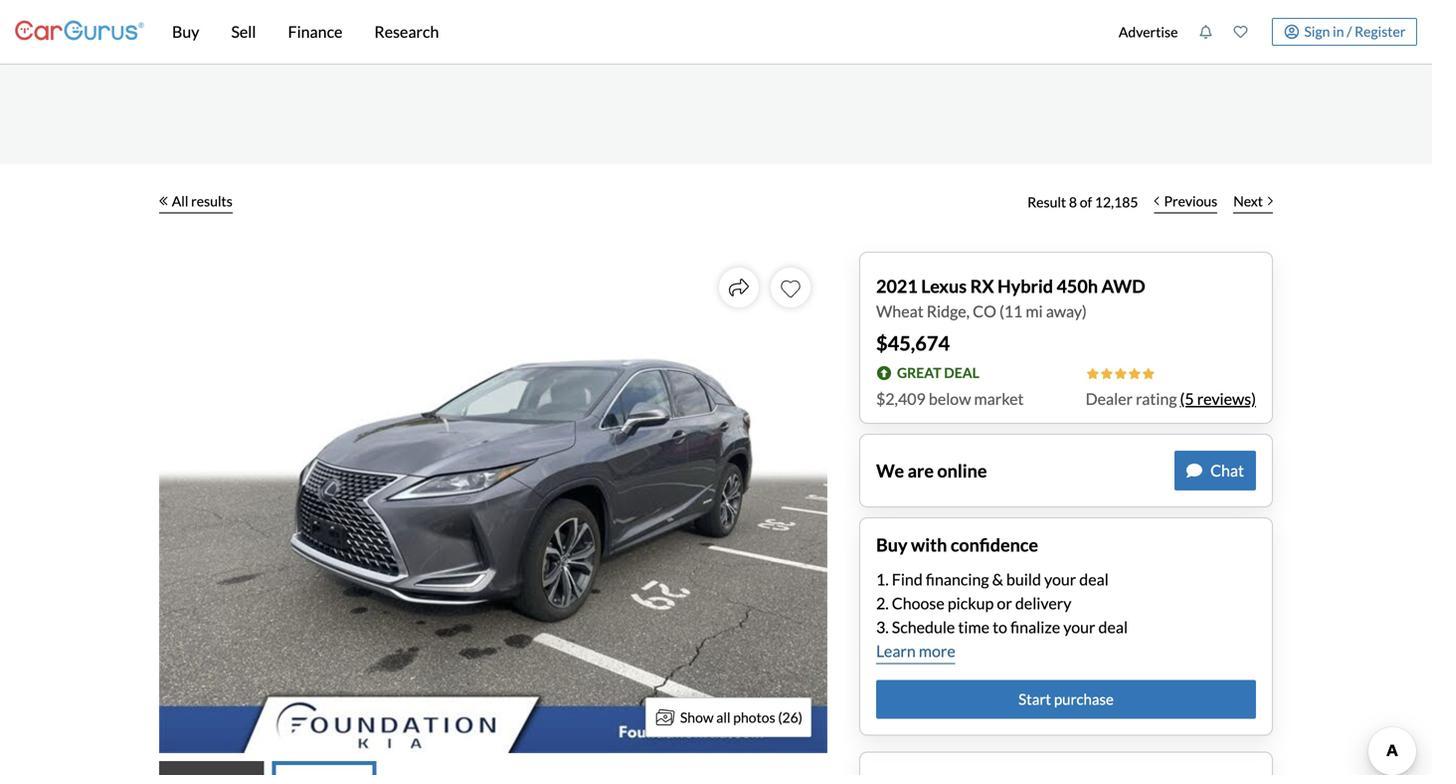 Task type: locate. For each thing, give the bounding box(es) containing it.
chat button
[[1175, 451, 1257, 491]]

chat
[[1211, 461, 1245, 480]]

all results link
[[159, 180, 233, 224]]

register
[[1355, 23, 1407, 40]]

(11
[[1000, 302, 1023, 321]]

vehicle full photo image
[[159, 252, 828, 753]]

rx
[[971, 275, 995, 297]]

or
[[997, 594, 1013, 613]]

sign in / register link
[[1273, 18, 1418, 46]]

your up delivery
[[1045, 570, 1077, 589]]

comment image
[[1187, 463, 1203, 479]]

great
[[898, 364, 942, 381]]

of
[[1080, 194, 1093, 210]]

buy inside popup button
[[172, 22, 199, 41]]

/
[[1348, 23, 1353, 40]]

ridge,
[[927, 302, 970, 321]]

lexus
[[922, 275, 967, 297]]

(5 reviews) button
[[1181, 387, 1257, 411]]

with
[[912, 534, 948, 556]]

away)
[[1047, 302, 1087, 321]]

buy for buy
[[172, 22, 199, 41]]

dealer rating (5 reviews)
[[1086, 389, 1257, 408]]

buy with confidence
[[877, 534, 1039, 556]]

learn more link
[[877, 639, 956, 664]]

0 vertical spatial buy
[[172, 22, 199, 41]]

deal
[[1080, 570, 1109, 589], [1099, 618, 1128, 637]]

2021 lexus rx hybrid 450h awd wheat ridge, co (11 mi away)
[[877, 275, 1146, 321]]

0 vertical spatial deal
[[1080, 570, 1109, 589]]

wheat
[[877, 302, 924, 321]]

menu
[[1109, 4, 1418, 60]]

result 8 of 12,185
[[1028, 194, 1139, 210]]

all results
[[172, 193, 233, 209]]

sell
[[231, 22, 256, 41]]

your
[[1045, 570, 1077, 589], [1064, 618, 1096, 637]]

we
[[877, 460, 905, 482]]

$2,409 below market
[[877, 389, 1024, 408]]

show all photos (26)
[[681, 709, 803, 726]]

1 horizontal spatial buy
[[877, 534, 908, 556]]

sign in / register menu item
[[1259, 18, 1418, 46]]

open notifications image
[[1199, 25, 1213, 39]]

buy left with
[[877, 534, 908, 556]]

reviews)
[[1198, 389, 1257, 408]]

sign
[[1305, 23, 1331, 40]]

buy
[[172, 22, 199, 41], [877, 534, 908, 556]]

result
[[1028, 194, 1067, 210]]

in
[[1334, 23, 1345, 40]]

deal right build
[[1080, 570, 1109, 589]]

build
[[1007, 570, 1042, 589]]

menu containing sign in / register
[[1109, 4, 1418, 60]]

deal
[[945, 364, 980, 381]]

tab list
[[159, 761, 828, 775]]

0 vertical spatial your
[[1045, 570, 1077, 589]]

research button
[[359, 0, 455, 64]]

chevron left image
[[1155, 196, 1160, 206]]

time
[[959, 618, 990, 637]]

great deal
[[898, 364, 980, 381]]

buy left 'sell'
[[172, 22, 199, 41]]

previous
[[1165, 193, 1218, 209]]

menu bar
[[144, 0, 1109, 64]]

cargurus logo homepage link image
[[15, 3, 144, 60]]

confidence
[[951, 534, 1039, 556]]

view vehicle photo 2 image
[[272, 761, 377, 775]]

2021
[[877, 275, 918, 297]]

1 vertical spatial your
[[1064, 618, 1096, 637]]

view vehicle photo 1 image
[[159, 761, 264, 775]]

1 vertical spatial buy
[[877, 534, 908, 556]]

your down delivery
[[1064, 618, 1096, 637]]

sell button
[[215, 0, 272, 64]]

0 horizontal spatial buy
[[172, 22, 199, 41]]

deal up purchase
[[1099, 618, 1128, 637]]

advertise link
[[1109, 4, 1189, 60]]

chevron right image
[[1269, 196, 1274, 206]]

8
[[1070, 194, 1078, 210]]



Task type: vqa. For each thing, say whether or not it's contained in the screenshot.
'an' in THE WHEN THE UNITED STATES BEGAN TO ESTABLISH ITSELF AS AN AUTOMOTIVE MANUFACTURING POWERHOUSE AT THE BEGINNING OF THE LAST CENTU...
no



Task type: describe. For each thing, give the bounding box(es) containing it.
next link
[[1226, 180, 1282, 224]]

1 vertical spatial deal
[[1099, 618, 1128, 637]]

cargurus logo homepage link link
[[15, 3, 144, 60]]

awd
[[1102, 275, 1146, 297]]

$45,674
[[877, 331, 950, 355]]

pickup
[[948, 594, 994, 613]]

we are online
[[877, 460, 988, 482]]

start purchase
[[1019, 690, 1114, 708]]

next
[[1234, 193, 1264, 209]]

start purchase button
[[877, 680, 1257, 719]]

dealer
[[1086, 389, 1133, 408]]

(26)
[[779, 709, 803, 726]]

finance button
[[272, 0, 359, 64]]

purchase
[[1055, 690, 1114, 708]]

buy button
[[156, 0, 215, 64]]

chevron double left image
[[159, 196, 168, 206]]

show
[[681, 709, 714, 726]]

hybrid
[[998, 275, 1054, 297]]

view vehicle photo 6 image
[[723, 761, 828, 775]]

advertise
[[1119, 23, 1179, 40]]

photos
[[734, 709, 776, 726]]

menu bar containing buy
[[144, 0, 1109, 64]]

450h
[[1057, 275, 1099, 297]]

delivery
[[1016, 594, 1072, 613]]

choose
[[892, 594, 945, 613]]

show all photos (26) link
[[646, 698, 812, 737]]

previous link
[[1147, 180, 1226, 224]]

mi
[[1026, 302, 1043, 321]]

finance
[[288, 22, 343, 41]]

more
[[919, 641, 956, 661]]

co
[[973, 302, 997, 321]]

are
[[908, 460, 934, 482]]

find financing & build your deal choose pickup or delivery schedule time to finalize your deal learn more
[[877, 570, 1128, 661]]

research
[[375, 22, 439, 41]]

(5
[[1181, 389, 1195, 408]]

&
[[993, 570, 1004, 589]]

buy for buy with confidence
[[877, 534, 908, 556]]

$2,409
[[877, 389, 926, 408]]

find
[[892, 570, 923, 589]]

schedule
[[892, 618, 956, 637]]

online
[[938, 460, 988, 482]]

saved cars image
[[1234, 25, 1248, 39]]

finalize
[[1011, 618, 1061, 637]]

user icon image
[[1285, 24, 1300, 39]]

12,185
[[1095, 194, 1139, 210]]

rating
[[1137, 389, 1178, 408]]

share image
[[729, 278, 749, 298]]

all
[[717, 709, 731, 726]]

below
[[929, 389, 972, 408]]

results
[[191, 193, 233, 209]]

all
[[172, 193, 189, 209]]

learn
[[877, 641, 916, 661]]

sign in / register
[[1305, 23, 1407, 40]]

financing
[[926, 570, 990, 589]]

start
[[1019, 690, 1052, 708]]

market
[[975, 389, 1024, 408]]

to
[[993, 618, 1008, 637]]



